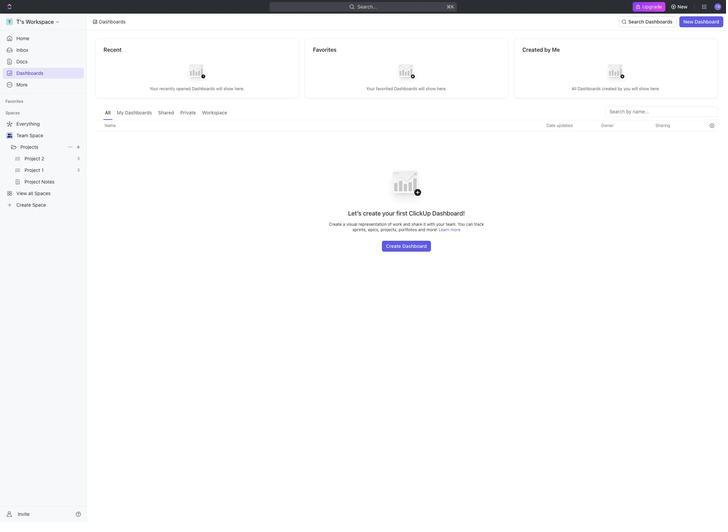 Task type: locate. For each thing, give the bounding box(es) containing it.
projects
[[20, 144, 38, 150]]

spaces down favorites button
[[5, 111, 20, 116]]

1 vertical spatial new
[[684, 19, 694, 25]]

3 right "project 2" link
[[77, 156, 80, 161]]

1 show from the left
[[224, 86, 234, 91]]

new dashboard
[[684, 19, 720, 25]]

dashboards up more
[[16, 70, 44, 76]]

0 horizontal spatial favorites
[[5, 99, 23, 104]]

2 vertical spatial project
[[25, 179, 40, 185]]

dashboards right opened
[[192, 86, 215, 91]]

3
[[77, 156, 80, 161], [77, 168, 80, 173]]

0 vertical spatial dashboard
[[695, 19, 720, 25]]

2 your from the left
[[367, 86, 375, 91]]

your up of
[[383, 210, 395, 217]]

row
[[95, 120, 719, 131]]

1 your from the left
[[150, 86, 159, 91]]

0 vertical spatial your
[[383, 210, 395, 217]]

3 will from the left
[[632, 86, 639, 91]]

dashboards inside the sidebar navigation
[[16, 70, 44, 76]]

favorites button
[[3, 98, 26, 106]]

create inside button
[[386, 244, 402, 249]]

1 vertical spatial favorites
[[5, 99, 23, 104]]

my dashboards
[[117, 110, 152, 116]]

1 horizontal spatial will
[[419, 86, 425, 91]]

0 vertical spatial project
[[25, 156, 40, 162]]

and
[[404, 222, 411, 227], [419, 228, 426, 233]]

team.
[[446, 222, 457, 227]]

tree
[[3, 119, 84, 211]]

more!
[[427, 228, 438, 233]]

0 horizontal spatial and
[[404, 222, 411, 227]]

0 horizontal spatial your
[[383, 210, 395, 217]]

project notes
[[25, 179, 54, 185]]

1 horizontal spatial workspace
[[202, 110, 227, 116]]

new for new
[[678, 4, 688, 10]]

show
[[224, 86, 234, 91], [426, 86, 436, 91], [640, 86, 650, 91]]

tree containing everything
[[3, 119, 84, 211]]

all inside button
[[105, 110, 111, 116]]

dashboard inside button
[[695, 19, 720, 25]]

3 here. from the left
[[651, 86, 661, 91]]

create
[[363, 210, 381, 217]]

favorites inside button
[[5, 99, 23, 104]]

0 vertical spatial by
[[545, 47, 551, 53]]

invite
[[18, 512, 30, 518]]

let's create your first clickup dashboard!
[[348, 210, 465, 217]]

create down view
[[16, 202, 31, 208]]

your up learn
[[437, 222, 445, 227]]

no favorited dashboards image
[[393, 59, 421, 86]]

inbox link
[[3, 45, 84, 56]]

1
[[41, 167, 44, 173]]

tb
[[716, 5, 721, 9]]

0 vertical spatial spaces
[[5, 111, 20, 116]]

0 vertical spatial 3
[[77, 156, 80, 161]]

team
[[16, 133, 28, 138]]

sprints,
[[353, 228, 367, 233]]

show right you
[[640, 86, 650, 91]]

1 horizontal spatial spaces
[[34, 191, 51, 196]]

2 horizontal spatial create
[[386, 244, 402, 249]]

it
[[424, 222, 426, 227]]

project 1 link
[[25, 165, 75, 176]]

2 will from the left
[[419, 86, 425, 91]]

2 horizontal spatial show
[[640, 86, 650, 91]]

1 vertical spatial spaces
[[34, 191, 51, 196]]

1 vertical spatial and
[[419, 228, 426, 233]]

can
[[467, 222, 474, 227]]

spaces inside tree
[[34, 191, 51, 196]]

1 horizontal spatial your
[[437, 222, 445, 227]]

show up workspace button at the left of page
[[224, 86, 234, 91]]

all button
[[103, 106, 113, 120]]

name
[[105, 123, 116, 128]]

1 horizontal spatial dashboard
[[695, 19, 720, 25]]

by left 'me'
[[545, 47, 551, 53]]

your left favorited
[[367, 86, 375, 91]]

2 show from the left
[[426, 86, 436, 91]]

create left a
[[329, 222, 342, 227]]

workspace up home 'link'
[[26, 19, 54, 25]]

search
[[629, 19, 645, 25]]

tab list
[[103, 106, 229, 120]]

of
[[388, 222, 392, 227]]

create inside create a visual representation of work and share it with your team. you can track sprints, epics, projects, portfolios and more!
[[329, 222, 342, 227]]

1 project from the top
[[25, 156, 40, 162]]

space
[[30, 133, 43, 138], [32, 202, 46, 208]]

1 3 from the top
[[77, 156, 80, 161]]

create dashboard
[[386, 244, 427, 249]]

1 horizontal spatial and
[[419, 228, 426, 233]]

create down projects,
[[386, 244, 402, 249]]

epics,
[[368, 228, 380, 233]]

no created by me dashboards image
[[603, 59, 630, 86]]

0 vertical spatial favorites
[[313, 47, 337, 53]]

let's create your first clickup dashboard! row
[[95, 162, 719, 252]]

1 vertical spatial create
[[329, 222, 342, 227]]

project left the 2 at the left
[[25, 156, 40, 162]]

upgrade link
[[634, 2, 666, 12]]

1 horizontal spatial all
[[572, 86, 577, 91]]

0 horizontal spatial dashboard
[[403, 244, 427, 249]]

1 horizontal spatial create
[[329, 222, 342, 227]]

1 horizontal spatial show
[[426, 86, 436, 91]]

1 vertical spatial your
[[437, 222, 445, 227]]

private
[[180, 110, 196, 116]]

search dashboards button
[[620, 16, 677, 27]]

all dashboards created by you will show here.
[[572, 86, 661, 91]]

learn more link
[[439, 228, 461, 233]]

new
[[678, 4, 688, 10], [684, 19, 694, 25]]

spaces up 'create space' link
[[34, 191, 51, 196]]

project up view all spaces
[[25, 179, 40, 185]]

1 vertical spatial by
[[619, 86, 623, 91]]

with
[[427, 222, 436, 227]]

your favorited dashboards will show here.
[[367, 86, 447, 91]]

1 horizontal spatial here.
[[438, 86, 447, 91]]

0 horizontal spatial show
[[224, 86, 234, 91]]

0 horizontal spatial spaces
[[5, 111, 20, 116]]

3 project from the top
[[25, 179, 40, 185]]

0 vertical spatial create
[[16, 202, 31, 208]]

will
[[216, 86, 223, 91], [419, 86, 425, 91], [632, 86, 639, 91]]

0 vertical spatial space
[[30, 133, 43, 138]]

0 horizontal spatial create
[[16, 202, 31, 208]]

dashboard down "portfolios"
[[403, 244, 427, 249]]

0 vertical spatial all
[[572, 86, 577, 91]]

project 2 link
[[25, 153, 75, 164]]

project for project 2
[[25, 156, 40, 162]]

2 project from the top
[[25, 167, 40, 173]]

0 horizontal spatial your
[[150, 86, 159, 91]]

tab list containing all
[[103, 106, 229, 120]]

dashboards link
[[3, 68, 84, 79]]

new up new dashboard
[[678, 4, 688, 10]]

team space
[[16, 133, 43, 138]]

0 horizontal spatial all
[[105, 110, 111, 116]]

learn
[[439, 228, 450, 233]]

3 up project notes link
[[77, 168, 80, 173]]

all for all dashboards created by you will show here.
[[572, 86, 577, 91]]

2 here. from the left
[[438, 86, 447, 91]]

2 vertical spatial create
[[386, 244, 402, 249]]

space down the view all spaces link
[[32, 202, 46, 208]]

0 horizontal spatial will
[[216, 86, 223, 91]]

space down everything link
[[30, 133, 43, 138]]

by left you
[[619, 86, 623, 91]]

view all spaces
[[16, 191, 51, 196]]

workspace inside button
[[202, 110, 227, 116]]

1 horizontal spatial by
[[619, 86, 623, 91]]

1 vertical spatial 3
[[77, 168, 80, 173]]

spaces
[[5, 111, 20, 116], [34, 191, 51, 196]]

1 horizontal spatial your
[[367, 86, 375, 91]]

dashboards right my
[[125, 110, 152, 116]]

everything link
[[3, 119, 83, 130]]

2 horizontal spatial will
[[632, 86, 639, 91]]

1 vertical spatial space
[[32, 202, 46, 208]]

show right no favorited dashboards image
[[426, 86, 436, 91]]

t
[[8, 19, 11, 24]]

your for favorites
[[367, 86, 375, 91]]

0 vertical spatial new
[[678, 4, 688, 10]]

project left 1
[[25, 167, 40, 173]]

and down it
[[419, 228, 426, 233]]

tree inside the sidebar navigation
[[3, 119, 84, 211]]

dashboard inside button
[[403, 244, 427, 249]]

project
[[25, 156, 40, 162], [25, 167, 40, 173], [25, 179, 40, 185]]

by
[[545, 47, 551, 53], [619, 86, 623, 91]]

upgrade
[[643, 4, 663, 10]]

dashboard down tb dropdown button
[[695, 19, 720, 25]]

1 vertical spatial all
[[105, 110, 111, 116]]

new down new button
[[684, 19, 694, 25]]

share
[[412, 222, 423, 227]]

dashboards
[[99, 19, 126, 25], [646, 19, 673, 25], [16, 70, 44, 76], [192, 86, 215, 91], [395, 86, 418, 91], [578, 86, 602, 91], [125, 110, 152, 116]]

opened
[[176, 86, 191, 91]]

create inside tree
[[16, 202, 31, 208]]

2 3 from the top
[[77, 168, 80, 173]]

workspace right private
[[202, 110, 227, 116]]

created
[[603, 86, 617, 91]]

1 vertical spatial workspace
[[202, 110, 227, 116]]

0 horizontal spatial here.
[[235, 86, 245, 91]]

my
[[117, 110, 124, 116]]

dashboard
[[695, 19, 720, 25], [403, 244, 427, 249]]

sharing
[[656, 123, 671, 128]]

home link
[[3, 33, 84, 44]]

more
[[16, 82, 28, 88]]

project for project notes
[[25, 179, 40, 185]]

more
[[451, 228, 461, 233]]

everything
[[16, 121, 40, 127]]

3 show from the left
[[640, 86, 650, 91]]

Search by name... text field
[[610, 107, 715, 117]]

all
[[28, 191, 33, 196]]

workspace
[[26, 19, 54, 25], [202, 110, 227, 116]]

1 vertical spatial dashboard
[[403, 244, 427, 249]]

and up "portfolios"
[[404, 222, 411, 227]]

your left recently
[[150, 86, 159, 91]]

2 horizontal spatial here.
[[651, 86, 661, 91]]

0 horizontal spatial workspace
[[26, 19, 54, 25]]

clickup
[[409, 210, 431, 217]]

your for recent
[[150, 86, 159, 91]]

no data image
[[385, 162, 428, 210]]

0 vertical spatial workspace
[[26, 19, 54, 25]]

favorites
[[313, 47, 337, 53], [5, 99, 23, 104]]

create
[[16, 202, 31, 208], [329, 222, 342, 227], [386, 244, 402, 249]]

1 vertical spatial project
[[25, 167, 40, 173]]

here.
[[235, 86, 245, 91], [438, 86, 447, 91], [651, 86, 661, 91]]

3 for 2
[[77, 156, 80, 161]]

updated
[[557, 123, 573, 128]]



Task type: describe. For each thing, give the bounding box(es) containing it.
create space
[[16, 202, 46, 208]]

visual
[[347, 222, 358, 227]]

user group image
[[7, 134, 12, 138]]

created by me
[[523, 47, 561, 53]]

create a visual representation of work and share it with your team. you can track sprints, epics, projects, portfolios and more!
[[329, 222, 485, 233]]

1 horizontal spatial favorites
[[313, 47, 337, 53]]

t's workspace, , element
[[6, 18, 13, 25]]

1 here. from the left
[[235, 86, 245, 91]]

dashboard!
[[433, 210, 465, 217]]

view all spaces link
[[3, 188, 83, 199]]

tb button
[[713, 1, 724, 12]]

search dashboards
[[629, 19, 673, 25]]

new dashboard button
[[680, 16, 724, 27]]

created
[[523, 47, 544, 53]]

0 vertical spatial and
[[404, 222, 411, 227]]

2
[[41, 156, 44, 162]]

work
[[393, 222, 403, 227]]

private button
[[179, 106, 198, 120]]

workspace button
[[201, 106, 229, 120]]

create for create a visual representation of work and share it with your team. you can track sprints, epics, projects, portfolios and more!
[[329, 222, 342, 227]]

space for team space
[[30, 133, 43, 138]]

create for create space
[[16, 202, 31, 208]]

project notes link
[[25, 177, 83, 188]]

shared button
[[157, 106, 176, 120]]

⌘k
[[447, 4, 455, 10]]

favorited
[[376, 86, 393, 91]]

all for all
[[105, 110, 111, 116]]

shared
[[158, 110, 174, 116]]

representation
[[359, 222, 387, 227]]

dashboard for new dashboard
[[695, 19, 720, 25]]

track
[[475, 222, 485, 227]]

projects,
[[381, 228, 398, 233]]

search...
[[358, 4, 377, 10]]

date updated
[[547, 123, 573, 128]]

notes
[[41, 179, 54, 185]]

a
[[343, 222, 346, 227]]

date
[[547, 123, 556, 128]]

learn more
[[439, 228, 461, 233]]

me
[[553, 47, 561, 53]]

new button
[[669, 1, 692, 12]]

sidebar navigation
[[0, 14, 88, 523]]

my dashboards button
[[115, 106, 154, 120]]

project for project 1
[[25, 167, 40, 173]]

owner
[[602, 123, 614, 128]]

portfolios
[[399, 228, 418, 233]]

workspace inside the sidebar navigation
[[26, 19, 54, 25]]

projects link
[[20, 142, 65, 153]]

create dashboard button
[[382, 241, 431, 252]]

dashboards down upgrade
[[646, 19, 673, 25]]

your recently opened dashboards will show here.
[[150, 86, 245, 91]]

your inside create a visual representation of work and share it with your team. you can track sprints, epics, projects, portfolios and more!
[[437, 222, 445, 227]]

dashboard for create dashboard
[[403, 244, 427, 249]]

docs link
[[3, 56, 84, 67]]

1 will from the left
[[216, 86, 223, 91]]

project 2
[[25, 156, 44, 162]]

team space link
[[16, 130, 83, 141]]

project 1
[[25, 167, 44, 173]]

t's
[[16, 19, 24, 25]]

new for new dashboard
[[684, 19, 694, 25]]

create for create dashboard
[[386, 244, 402, 249]]

recent
[[104, 47, 122, 53]]

t's workspace
[[16, 19, 54, 25]]

inbox
[[16, 47, 28, 53]]

home
[[16, 35, 29, 41]]

0 horizontal spatial by
[[545, 47, 551, 53]]

dashboards left created
[[578, 86, 602, 91]]

first
[[397, 210, 408, 217]]

let's
[[348, 210, 362, 217]]

view
[[16, 191, 27, 196]]

dashboards right favorited
[[395, 86, 418, 91]]

recently
[[160, 86, 175, 91]]

space for create space
[[32, 202, 46, 208]]

dashboards up recent
[[99, 19, 126, 25]]

more button
[[3, 79, 84, 90]]

date updated button
[[543, 120, 577, 131]]

let's create your first clickup dashboard! table
[[95, 120, 719, 252]]

no recent dashboards image
[[184, 59, 211, 86]]

row containing name
[[95, 120, 719, 131]]

you
[[458, 222, 465, 227]]

create space link
[[3, 200, 83, 211]]

docs
[[16, 59, 28, 64]]

3 for 1
[[77, 168, 80, 173]]



Task type: vqa. For each thing, say whether or not it's contained in the screenshot.
your to the left
yes



